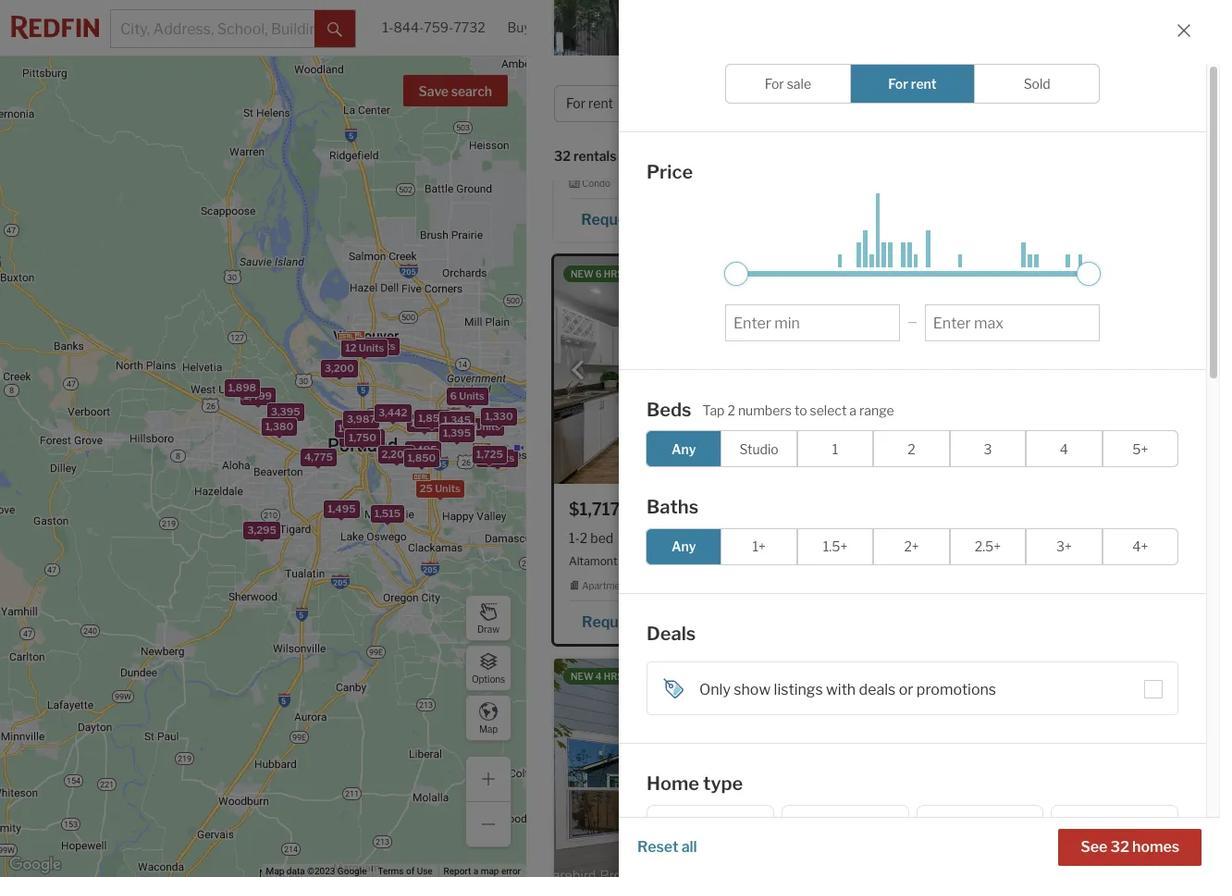 Task type: describe. For each thing, give the bounding box(es) containing it.
ago for new 4 hrs ago
[[626, 671, 646, 682]]

32 rentals
[[554, 148, 617, 164]]

beds for beds / baths
[[876, 96, 907, 111]]

25
[[419, 482, 433, 495]]

draw
[[478, 623, 500, 634]]

2021
[[569, 152, 595, 165]]

bath up 9701
[[645, 531, 673, 546]]

12 units
[[345, 341, 384, 354]]

3 inside button
[[1095, 96, 1104, 111]]

new for new 4 hrs ago
[[571, 671, 594, 682]]

1 up 181st
[[946, 531, 952, 546]]

0 horizontal spatial home type
[[647, 773, 743, 795]]

0 vertical spatial 1,850
[[418, 411, 446, 424]]

valley,
[[832, 554, 865, 568]]

20 units
[[354, 339, 395, 352]]

range
[[860, 402, 895, 418]]

1 vertical spatial 1,495
[[409, 443, 437, 456]]

1 down beds / baths
[[896, 128, 902, 144]]

1- for 1-844-759-7732
[[383, 20, 394, 36]]

save
[[419, 83, 449, 99]]

1+ radio
[[721, 528, 798, 565]]

homes
[[1133, 839, 1180, 856]]

4 checkbox
[[1027, 430, 1103, 467]]

map for map
[[479, 723, 498, 734]]

2 left 2+
[[896, 531, 904, 546]]

new for new 6 hrs ago
[[571, 269, 594, 280]]

see 32 homes button
[[1059, 829, 1202, 866]]

sw
[[598, 152, 616, 165]]

0 horizontal spatial portland,
[[686, 152, 732, 165]]

rent inside checkbox
[[911, 76, 937, 92]]

$1,717+ /mo
[[569, 500, 665, 519]]

1 down '$1,495 /mo'
[[938, 128, 944, 144]]

next button image
[[830, 361, 849, 380]]

for for the for rent checkbox
[[889, 76, 909, 92]]

favorite button checkbox
[[825, 97, 849, 121]]

all filters • 3
[[1030, 96, 1104, 111]]

2 checkbox
[[874, 430, 950, 467]]

google image
[[5, 853, 66, 877]]

2 for 1-2 bath
[[635, 531, 643, 546]]

for rent inside the for rent checkbox
[[889, 76, 937, 92]]

reset
[[638, 839, 679, 856]]

tour for 2nd request a tour button from the top
[[655, 614, 684, 631]]

2 horizontal spatial or
[[1047, 554, 1063, 568]]

save search button
[[403, 75, 508, 106]]

3 units
[[466, 420, 500, 433]]

portland apartments for rent
[[554, 75, 843, 99]]

1 vertical spatial 4
[[596, 671, 602, 682]]

1- for 1-2 bed
[[569, 531, 580, 546]]

0 horizontal spatial 1,695
[[410, 416, 438, 429]]

select
[[810, 402, 847, 418]]

0 vertical spatial to
[[775, 148, 788, 164]]

units down 3 units
[[489, 451, 514, 464]]

happy
[[796, 554, 830, 568]]

0 horizontal spatial 32
[[554, 148, 571, 164]]

units right 12 on the left of the page
[[358, 341, 384, 354]]

0 vertical spatial 6
[[596, 269, 602, 280]]

units right the 20
[[370, 339, 395, 352]]

4+ radio
[[1103, 528, 1179, 565]]

| 9701 se johnson creek blvd, happy valley, or 97086
[[639, 554, 922, 568]]

2 vertical spatial 1,495
[[327, 502, 355, 515]]

all filters • 3 button
[[995, 85, 1116, 122]]

1 bath for 712 sq ft
[[938, 128, 974, 144]]

4+
[[1133, 539, 1149, 554]]

save search
[[419, 83, 492, 99]]

•
[[1088, 96, 1092, 111]]

2.5+
[[975, 539, 1001, 554]]

tap 2 numbers to select a range
[[703, 402, 895, 418]]

st
[[646, 152, 658, 165]]

for rent button
[[554, 85, 649, 122]]

new 4 hrs ago
[[571, 671, 646, 682]]

blvd,
[[769, 554, 794, 568]]

ft right 1+ at the right of page
[[768, 531, 778, 546]]

/mo for $1,717+ /mo
[[634, 500, 665, 519]]

favorite button image
[[825, 97, 849, 121]]

rent
[[797, 75, 843, 99]]

options button
[[466, 645, 512, 691]]

use
[[417, 866, 433, 877]]

3,987
[[346, 412, 375, 425]]

map data ©2023 google
[[266, 866, 367, 877]]

Enter max text field
[[934, 314, 1092, 332]]

sq for 758
[[1020, 531, 1035, 546]]

1,898
[[228, 381, 256, 394]]

show
[[734, 681, 771, 699]]

any for studio
[[672, 441, 696, 457]]

sq for 712
[[1009, 128, 1023, 144]]

terms of use link
[[378, 866, 433, 877]]

units right 11
[[355, 431, 381, 444]]

terms of use
[[378, 866, 433, 877]]

758
[[993, 531, 1018, 546]]

Townhome checkbox
[[1052, 805, 1179, 870]]

—
[[908, 315, 918, 329]]

$1,495 /mo
[[896, 98, 984, 117]]

712
[[984, 128, 1006, 144]]

1 checkbox
[[798, 430, 874, 467]]

3 checkbox
[[950, 430, 1027, 467]]

1 request a tour button from the top
[[569, 205, 703, 233]]

for rent inside for rent button
[[566, 96, 614, 111]]

1 vertical spatial request
[[582, 614, 641, 631]]

758 sq ft
[[993, 531, 1048, 546]]

32 inside see 32 homes button
[[1111, 839, 1130, 856]]

1 horizontal spatial 1,695
[[444, 425, 472, 438]]

0 vertical spatial 6 units
[[450, 389, 484, 402]]

ft for 700 sq ft
[[703, 128, 713, 144]]

high)
[[791, 148, 822, 164]]

report
[[444, 866, 471, 877]]

0 horizontal spatial or
[[735, 152, 751, 165]]

units up 1,345
[[459, 389, 484, 402]]

$1,495 for $1,495
[[569, 98, 626, 117]]

Any checkbox
[[646, 430, 722, 467]]

see
[[1081, 839, 1108, 856]]

map for map data ©2023 google
[[266, 866, 284, 877]]

a down summit
[[644, 614, 652, 631]]

3,395
[[270, 405, 300, 418]]

type inside button
[[794, 96, 821, 111]]

12
[[345, 341, 356, 354]]

new 6 hrs ago
[[571, 269, 646, 280]]

1,395
[[443, 426, 471, 439]]

3+
[[1057, 539, 1072, 554]]

2,200
[[381, 448, 411, 461]]

2 beds
[[896, 531, 936, 546]]

ft for 758 sq ft
[[1038, 531, 1048, 546]]

maximum price slider
[[1077, 261, 1101, 286]]

creek
[[735, 554, 766, 568]]

terms
[[378, 866, 404, 877]]

townhome
[[1087, 840, 1144, 854]]

1300
[[896, 554, 923, 568]]

3+ radio
[[1027, 528, 1103, 565]]

(low
[[747, 148, 773, 164]]

tap
[[703, 402, 725, 418]]

beds for beds
[[647, 398, 692, 421]]

2 inside option
[[908, 441, 916, 457]]

1 horizontal spatial 6
[[480, 451, 487, 464]]

0 horizontal spatial 6
[[450, 389, 457, 402]]

1,499
[[244, 389, 272, 402]]

numbers
[[738, 402, 792, 418]]

712 sq ft
[[984, 128, 1036, 144]]

altamont summit
[[569, 554, 661, 568]]

3,200
[[324, 362, 354, 375]]

house
[[694, 840, 727, 854]]

baths inside beds / baths button
[[917, 96, 952, 111]]

map region
[[0, 0, 588, 877]]

previous button image
[[569, 361, 588, 380]]

deals
[[647, 622, 696, 645]]

ne
[[926, 554, 941, 568]]

photo of 1300 ne 181st ave, portland, or 97230 image
[[881, 257, 1190, 484]]

portland
[[554, 75, 638, 99]]

map
[[481, 866, 499, 877]]

beds / baths
[[876, 96, 952, 111]]

feet
[[719, 148, 744, 164]]

sale
[[787, 76, 812, 92]]

sold
[[1024, 76, 1051, 92]]

only show listings with deals or promotions
[[700, 681, 997, 699]]

sq up creek
[[751, 531, 765, 546]]



Task type: locate. For each thing, give the bounding box(es) containing it.
32 left rentals
[[554, 148, 571, 164]]

0 vertical spatial new
[[571, 269, 594, 280]]

to left select
[[795, 402, 808, 418]]

1 horizontal spatial $1,495
[[896, 98, 952, 117]]

sort
[[639, 148, 667, 164]]

1,330
[[485, 409, 513, 422]]

bath for 712
[[947, 128, 974, 144]]

beds left /
[[876, 96, 907, 111]]

0 vertical spatial beds
[[876, 96, 907, 111]]

5+ checkbox
[[1103, 430, 1179, 467]]

1,695 down 1,400
[[444, 425, 472, 438]]

of
[[406, 866, 415, 877]]

data
[[287, 866, 305, 877]]

6 down 3 units
[[480, 451, 487, 464]]

0 horizontal spatial 1-
[[383, 20, 394, 36]]

portland, down 758 sq ft
[[998, 554, 1045, 568]]

option group containing house
[[647, 805, 1179, 870]]

ago for new 6 hrs ago
[[626, 269, 646, 280]]

$1,495
[[569, 98, 626, 117], [896, 98, 952, 117]]

tour down price
[[654, 211, 684, 229]]

1 horizontal spatial for
[[765, 76, 785, 92]]

1.5+ radio
[[798, 528, 874, 565]]

House checkbox
[[647, 805, 774, 870]]

bed up altamont
[[591, 531, 614, 546]]

2+ radio
[[874, 528, 950, 565]]

to right (low
[[775, 148, 788, 164]]

sq right 758
[[1020, 531, 1035, 546]]

0 vertical spatial home
[[755, 96, 791, 111]]

2 up altamont
[[580, 531, 588, 546]]

1 vertical spatial 3
[[466, 420, 473, 433]]

1 horizontal spatial baths
[[917, 96, 952, 111]]

1 bath up main
[[611, 128, 648, 144]]

:
[[667, 148, 670, 164]]

sq
[[686, 128, 700, 144], [1009, 128, 1023, 144], [751, 531, 765, 546], [1020, 531, 1035, 546]]

$1,495 for $1,495 /mo
[[896, 98, 952, 117]]

|
[[639, 554, 642, 568]]

0 vertical spatial home type
[[755, 96, 821, 111]]

1 bath for 700 sq ft
[[611, 128, 648, 144]]

1 vertical spatial hrs
[[604, 671, 624, 682]]

promotions
[[917, 681, 997, 699]]

1 vertical spatial 32
[[1111, 839, 1130, 856]]

4 inside "checkbox"
[[1060, 441, 1069, 457]]

1 horizontal spatial home
[[755, 96, 791, 111]]

map
[[479, 723, 498, 734], [266, 866, 284, 877]]

2 right tap
[[728, 402, 736, 418]]

units up 1,725
[[475, 420, 500, 433]]

/
[[910, 96, 914, 111]]

report a map error link
[[444, 866, 521, 877]]

rent up rentals
[[589, 96, 614, 111]]

option group containing for sale
[[726, 64, 1100, 104]]

1300 ne 181st ave, portland, or 97230
[[896, 554, 1101, 568]]

2 hrs from the top
[[604, 671, 624, 682]]

2 for tap 2 numbers to select a range
[[728, 402, 736, 418]]

1,515
[[374, 507, 400, 519]]

minimum price slider
[[725, 261, 749, 286]]

None checkbox
[[917, 805, 1044, 870]]

0 vertical spatial request
[[582, 211, 640, 229]]

/mo for $1,495 /mo
[[952, 98, 984, 117]]

square feet (low to high) button
[[670, 148, 837, 165]]

square
[[672, 148, 716, 164]]

4,775
[[304, 451, 333, 464]]

or right the valley,
[[867, 554, 883, 568]]

0 horizontal spatial $1,495
[[569, 98, 626, 117]]

bath up 181st
[[955, 531, 983, 546]]

2 1 bed from the left
[[896, 128, 928, 144]]

bed for 712
[[905, 128, 928, 144]]

1 horizontal spatial beds
[[876, 96, 907, 111]]

any left studio checkbox
[[672, 441, 696, 457]]

ad region
[[897, 745, 1174, 877]]

3
[[1095, 96, 1104, 111], [466, 420, 473, 433], [984, 441, 993, 457]]

all
[[682, 839, 697, 856]]

Enter min text field
[[734, 314, 892, 332]]

ago
[[626, 269, 646, 280], [626, 671, 646, 682]]

a down price
[[643, 211, 652, 229]]

only
[[700, 681, 731, 699]]

1 horizontal spatial 3
[[984, 441, 993, 457]]

1 horizontal spatial or
[[867, 554, 883, 568]]

apartments
[[642, 75, 760, 99]]

1+
[[753, 539, 766, 554]]

a left map
[[474, 866, 479, 877]]

11 units
[[343, 431, 381, 444]]

1 hrs from the top
[[604, 269, 624, 280]]

map left data on the bottom left of page
[[266, 866, 284, 877]]

0 horizontal spatial 4
[[596, 671, 602, 682]]

0 vertical spatial request a tour button
[[569, 205, 703, 233]]

3 down 1,400
[[466, 420, 473, 433]]

1 vertical spatial /mo
[[634, 500, 665, 519]]

1 horizontal spatial 1-
[[569, 531, 580, 546]]

0 vertical spatial map
[[479, 723, 498, 734]]

bath for 758
[[955, 531, 983, 546]]

photo of 8516 ne hassalo st, portland, or 97220 image
[[554, 659, 864, 877]]

reset all
[[638, 839, 697, 856]]

home type button
[[743, 85, 857, 122]]

97205
[[753, 152, 789, 165]]

1 vertical spatial to
[[795, 402, 808, 418]]

1 inside option
[[833, 441, 839, 457]]

bed
[[578, 128, 601, 144], [905, 128, 928, 144], [591, 531, 614, 546]]

2 $1,495 from the left
[[896, 98, 952, 117]]

1 bed for 700 sq ft
[[569, 128, 601, 144]]

rent up beds / baths
[[911, 76, 937, 92]]

0 horizontal spatial home
[[647, 773, 700, 795]]

1 horizontal spatial to
[[795, 402, 808, 418]]

1 down select
[[833, 441, 839, 457]]

1 new from the top
[[571, 269, 594, 280]]

1 vertical spatial 6
[[450, 389, 457, 402]]

2 vertical spatial 3
[[984, 441, 993, 457]]

home type down for sale
[[755, 96, 821, 111]]

3 for 3 units
[[466, 420, 473, 433]]

request down "apartment"
[[582, 614, 641, 631]]

1 vertical spatial request a tour
[[582, 614, 684, 631]]

1 horizontal spatial 1 bed
[[896, 128, 928, 144]]

0 horizontal spatial beds
[[647, 398, 692, 421]]

1 bath down '$1,495 /mo'
[[938, 128, 974, 144]]

3 right •
[[1095, 96, 1104, 111]]

1 up sw
[[611, 128, 617, 144]]

0 horizontal spatial baths
[[647, 496, 699, 518]]

/mo right beds / baths
[[952, 98, 984, 117]]

For sale checkbox
[[726, 64, 851, 104]]

0 horizontal spatial for
[[566, 96, 586, 111]]

1 bed down /
[[896, 128, 928, 144]]

sq up square
[[686, 128, 700, 144]]

for left the sale
[[765, 76, 785, 92]]

32 right see on the right of the page
[[1111, 839, 1130, 856]]

1 horizontal spatial type
[[794, 96, 821, 111]]

1 vertical spatial beds
[[647, 398, 692, 421]]

1 horizontal spatial for rent
[[889, 76, 937, 92]]

home
[[755, 96, 791, 111], [647, 773, 700, 795]]

2 left 3 checkbox
[[908, 441, 916, 457]]

700 sq ft
[[658, 128, 713, 144]]

1 vertical spatial any
[[672, 539, 696, 554]]

1 vertical spatial ago
[[626, 671, 646, 682]]

tour for second request a tour button from the bottom
[[654, 211, 684, 229]]

0 vertical spatial 4
[[1060, 441, 1069, 457]]

0 vertical spatial request a tour
[[582, 211, 684, 229]]

request a tour button down the condo
[[569, 205, 703, 233]]

photo of 9701 se johnson creek blvd, happy valley, or 97086 image
[[554, 257, 864, 484]]

request a tour button down "apartment"
[[569, 607, 705, 635]]

759-
[[424, 20, 454, 36]]

1 horizontal spatial rent
[[911, 76, 937, 92]]

photo of 2021 sw main st #49, portland, or 97205 image
[[554, 0, 864, 82]]

bath for 700
[[620, 128, 648, 144]]

main
[[619, 152, 644, 165]]

1,345
[[443, 413, 471, 426]]

baths up 1-2 bath
[[647, 496, 699, 518]]

0 horizontal spatial for rent
[[566, 96, 614, 111]]

1 horizontal spatial home type
[[755, 96, 821, 111]]

baths
[[917, 96, 952, 111], [647, 496, 699, 518]]

or left 97230 on the bottom of the page
[[1047, 554, 1063, 568]]

1- for 1-2 bath
[[624, 531, 635, 546]]

google
[[338, 866, 367, 877]]

2 any from the top
[[672, 539, 696, 554]]

for up 32 rentals
[[566, 96, 586, 111]]

0 vertical spatial type
[[794, 96, 821, 111]]

6 units
[[450, 389, 484, 402], [480, 451, 514, 464]]

7732
[[454, 20, 485, 36]]

for rent up 32 rentals
[[566, 96, 614, 111]]

0 horizontal spatial map
[[266, 866, 284, 877]]

0 vertical spatial baths
[[917, 96, 952, 111]]

1 horizontal spatial 32
[[1111, 839, 1130, 856]]

sq right 712
[[1009, 128, 1023, 144]]

for for for sale checkbox
[[765, 76, 785, 92]]

any inside checkbox
[[672, 441, 696, 457]]

3 inside "map" region
[[466, 420, 473, 433]]

2 horizontal spatial 6
[[596, 269, 602, 280]]

portland, down the 700 sq ft
[[686, 152, 732, 165]]

0 vertical spatial 1,495
[[338, 421, 366, 434]]

1 bath for 758 sq ft
[[946, 531, 983, 546]]

home type inside 'home type' button
[[755, 96, 821, 111]]

1-844-759-7732
[[383, 20, 485, 36]]

1 horizontal spatial 4
[[1060, 441, 1069, 457]]

0 vertical spatial /mo
[[952, 98, 984, 117]]

0 vertical spatial tour
[[654, 211, 684, 229]]

bath left 712
[[947, 128, 974, 144]]

error
[[502, 866, 521, 877]]

6 up 1,345
[[450, 389, 457, 402]]

0 vertical spatial for rent
[[889, 76, 937, 92]]

844-
[[394, 20, 424, 36]]

1,380
[[265, 419, 293, 432]]

6 down the condo
[[596, 269, 602, 280]]

1 vertical spatial type
[[703, 773, 743, 795]]

1 vertical spatial portland,
[[998, 554, 1045, 568]]

1 bed
[[569, 128, 601, 144], [896, 128, 928, 144]]

2
[[728, 402, 736, 418], [908, 441, 916, 457], [580, 531, 588, 546], [635, 531, 643, 546], [896, 531, 904, 546]]

type down the sale
[[794, 96, 821, 111]]

1,650
[[713, 531, 748, 546]]

request down the condo
[[582, 211, 640, 229]]

home down for sale
[[755, 96, 791, 111]]

0 vertical spatial rent
[[911, 76, 937, 92]]

hrs for 4
[[604, 671, 624, 682]]

1 vertical spatial for rent
[[566, 96, 614, 111]]

listings
[[774, 681, 823, 699]]

ft left 3+
[[1038, 531, 1048, 546]]

with
[[827, 681, 856, 699]]

submit search image
[[327, 22, 342, 37]]

sq for 700
[[686, 128, 700, 144]]

1,850
[[418, 411, 446, 424], [407, 451, 436, 464]]

25 units
[[419, 482, 460, 495]]

condo
[[582, 177, 611, 189]]

1 horizontal spatial map
[[479, 723, 498, 734]]

1 vertical spatial 1,850
[[407, 451, 436, 464]]

any right 9701
[[672, 539, 696, 554]]

or
[[735, 152, 751, 165], [867, 554, 883, 568], [1047, 554, 1063, 568]]

Sold checkbox
[[975, 64, 1100, 104]]

2 horizontal spatial 3
[[1095, 96, 1104, 111]]

0 vertical spatial 32
[[554, 148, 571, 164]]

search
[[451, 83, 492, 99]]

home inside button
[[755, 96, 791, 111]]

options
[[472, 673, 505, 684]]

1,850 up 1,395
[[418, 411, 446, 424]]

all
[[1030, 96, 1046, 111]]

1- up altamont
[[569, 531, 580, 546]]

©2023
[[307, 866, 335, 877]]

1 tour from the top
[[654, 211, 684, 229]]

or left 97205
[[735, 152, 751, 165]]

request a tour down "apartment"
[[582, 614, 684, 631]]

1 vertical spatial tour
[[655, 614, 684, 631]]

type up house option
[[703, 773, 743, 795]]

0 vertical spatial any
[[672, 441, 696, 457]]

1 any from the top
[[672, 441, 696, 457]]

1 bed for 712 sq ft
[[896, 128, 928, 144]]

4 down "apartment"
[[596, 671, 602, 682]]

1 horizontal spatial portland,
[[998, 554, 1045, 568]]

181st
[[944, 554, 971, 568]]

1 vertical spatial rent
[[589, 96, 614, 111]]

2021 sw main st #49, portland, or 97205
[[569, 152, 789, 165]]

bath up main
[[620, 128, 648, 144]]

rentals
[[574, 148, 617, 164]]

2 up "|"
[[635, 531, 643, 546]]

1 vertical spatial new
[[571, 671, 594, 682]]

/mo up 1-2 bath
[[634, 500, 665, 519]]

map inside button
[[479, 723, 498, 734]]

1 vertical spatial request a tour button
[[569, 607, 705, 635]]

1- left 759-
[[383, 20, 394, 36]]

1,695 left 1,345
[[410, 416, 438, 429]]

Any radio
[[646, 528, 722, 565]]

ft down all
[[1026, 128, 1036, 144]]

None checkbox
[[782, 805, 909, 870]]

1,850 up 25
[[407, 451, 436, 464]]

4 right 3 checkbox
[[1060, 441, 1069, 457]]

1 vertical spatial baths
[[647, 496, 699, 518]]

option group
[[726, 64, 1100, 104], [646, 430, 1179, 467], [646, 528, 1179, 565], [647, 805, 1179, 870]]

ft
[[703, 128, 713, 144], [1026, 128, 1036, 144], [768, 531, 778, 546], [1038, 531, 1048, 546]]

1 bath up 181st
[[946, 531, 983, 546]]

1 1 bed from the left
[[569, 128, 601, 144]]

ft up square
[[703, 128, 713, 144]]

0 horizontal spatial to
[[775, 148, 788, 164]]

2 tour from the top
[[655, 614, 684, 631]]

0 horizontal spatial 3
[[466, 420, 473, 433]]

2 horizontal spatial for
[[889, 76, 909, 92]]

Studio checkbox
[[721, 430, 798, 467]]

2 request a tour button from the top
[[569, 607, 705, 635]]

bed up 32 rentals
[[578, 128, 601, 144]]

to
[[775, 148, 788, 164], [795, 402, 808, 418]]

see 32 homes
[[1081, 839, 1180, 856]]

2 new from the top
[[571, 671, 594, 682]]

0 horizontal spatial /mo
[[634, 500, 665, 519]]

apartment
[[582, 580, 629, 591]]

for
[[765, 76, 785, 92], [889, 76, 909, 92], [566, 96, 586, 111]]

2.5+ radio
[[950, 528, 1027, 565]]

new
[[571, 269, 594, 280], [571, 671, 594, 682]]

beds
[[876, 96, 907, 111], [647, 398, 692, 421]]

3 right 2 option
[[984, 441, 993, 457]]

1 up 32 rentals
[[569, 128, 575, 144]]

0 vertical spatial 3
[[1095, 96, 1104, 111]]

bed for 700
[[578, 128, 601, 144]]

a left range
[[850, 402, 857, 418]]

any inside 'radio'
[[672, 539, 696, 554]]

1 horizontal spatial /mo
[[952, 98, 984, 117]]

units right 25
[[435, 482, 460, 495]]

2 horizontal spatial 1-
[[624, 531, 635, 546]]

0 vertical spatial hrs
[[604, 269, 624, 280]]

3 inside checkbox
[[984, 441, 993, 457]]

beds inside beds / baths button
[[876, 96, 907, 111]]

750-1,650 sq ft
[[683, 531, 778, 546]]

for rent
[[889, 76, 937, 92], [566, 96, 614, 111]]

rent inside button
[[589, 96, 614, 111]]

2 for 1-2 bed
[[580, 531, 588, 546]]

6 units down 3 units
[[480, 451, 514, 464]]

home up reset all
[[647, 773, 700, 795]]

map down 'options'
[[479, 723, 498, 734]]

3 for 3
[[984, 441, 993, 457]]

for sale
[[765, 76, 812, 92]]

type
[[794, 96, 821, 111], [703, 773, 743, 795]]

photo of 47 eagle crest dr #5, lake oswego, or 97035 image
[[881, 0, 1190, 82]]

1 bed up 32 rentals
[[569, 128, 601, 144]]

0 horizontal spatial type
[[703, 773, 743, 795]]

request a tour down the condo
[[582, 211, 684, 229]]

se
[[673, 554, 687, 568]]

1 $1,495 from the left
[[569, 98, 626, 117]]

for rent up beds / baths
[[889, 76, 937, 92]]

2 vertical spatial 6
[[480, 451, 487, 464]]

home type up house option
[[647, 773, 743, 795]]

for up beds / baths
[[889, 76, 909, 92]]

4
[[1060, 441, 1069, 457], [596, 671, 602, 682]]

For rent checkbox
[[850, 64, 976, 104]]

tour down se
[[655, 614, 684, 631]]

3,442
[[378, 406, 407, 419]]

beds up the any checkbox on the right of page
[[647, 398, 692, 421]]

0 horizontal spatial rent
[[589, 96, 614, 111]]

baths right /
[[917, 96, 952, 111]]

for inside button
[[566, 96, 586, 111]]

altamont
[[569, 554, 618, 568]]

beds / baths button
[[864, 85, 988, 122]]

0 vertical spatial portland,
[[686, 152, 732, 165]]

bed down beds / baths
[[905, 128, 928, 144]]

1 vertical spatial home type
[[647, 773, 743, 795]]

97086
[[886, 554, 922, 568]]

any for 1+
[[672, 539, 696, 554]]

6 units up 1,345
[[450, 389, 484, 402]]

700
[[658, 128, 683, 144]]

1 vertical spatial 6 units
[[480, 451, 514, 464]]

1-2 bed
[[569, 531, 614, 546]]

1- up summit
[[624, 531, 635, 546]]

reset all button
[[638, 829, 697, 866]]

1 vertical spatial map
[[266, 866, 284, 877]]

1,725
[[476, 448, 503, 461]]

1 vertical spatial home
[[647, 773, 700, 795]]

ft for 712 sq ft
[[1026, 128, 1036, 144]]

hrs for 6
[[604, 269, 624, 280]]

summit
[[620, 554, 661, 568]]



Task type: vqa. For each thing, say whether or not it's contained in the screenshot.
in to the right
no



